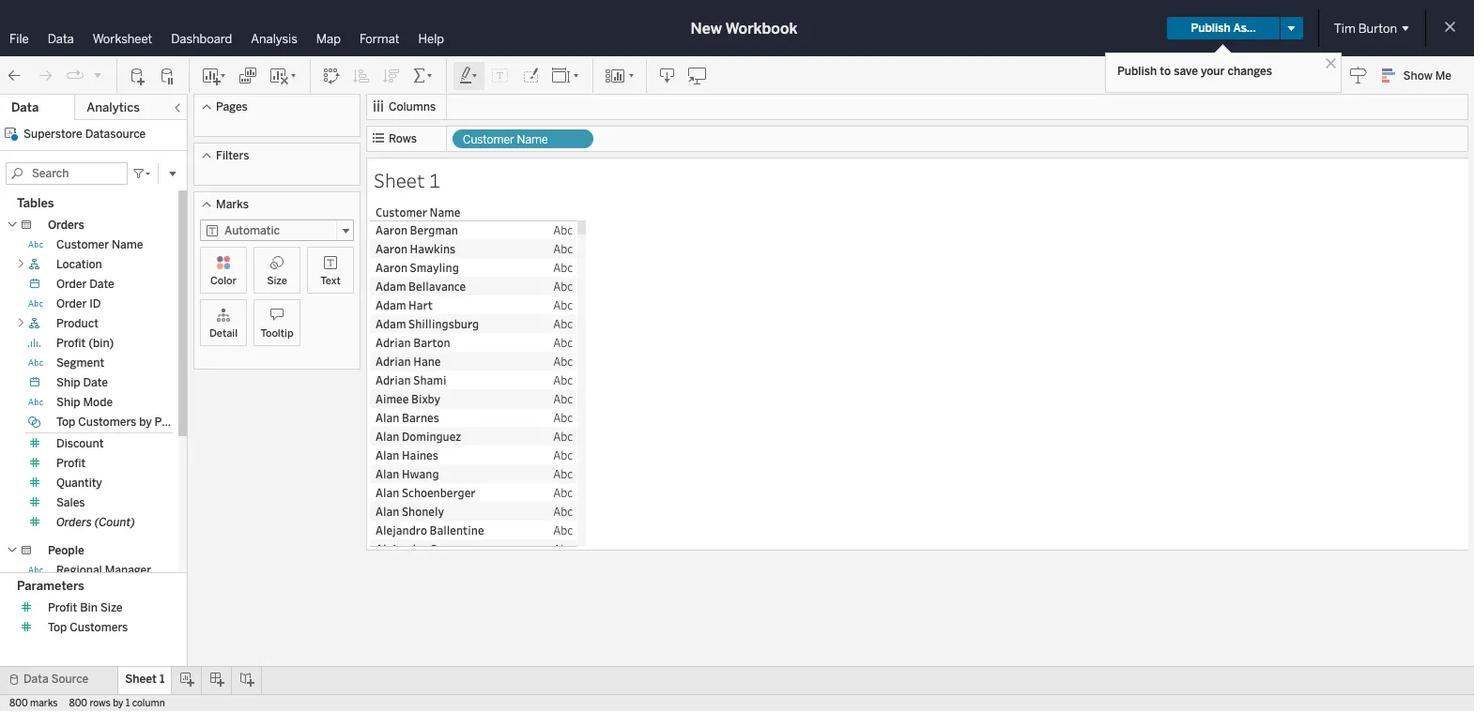 Task type: describe. For each thing, give the bounding box(es) containing it.
ship mode
[[56, 396, 113, 410]]

Aimee Bixby, Customer Name. Press Space to toggle selection. Press Escape to go back to the left margin. Use arrow keys to navigate headers text field
[[370, 390, 520, 409]]

1 horizontal spatial sheet
[[374, 167, 425, 193]]

800 for 800 rows by 1 column
[[69, 699, 87, 710]]

profit (bin)
[[56, 337, 114, 350]]

top for top customers
[[48, 622, 67, 635]]

show me button
[[1374, 61, 1469, 90]]

analytics
[[87, 101, 140, 115]]

date for ship date
[[83, 377, 108, 390]]

to
[[1160, 65, 1172, 78]]

show
[[1404, 70, 1433, 83]]

analysis
[[251, 32, 298, 46]]

top customers
[[48, 622, 128, 635]]

clear sheet image
[[269, 66, 299, 85]]

sort descending image
[[382, 66, 401, 85]]

Aaron Hawkins, Customer Name. Press Space to toggle selection. Press Escape to go back to the left margin. Use arrow keys to navigate headers text field
[[370, 240, 520, 258]]

top customers by profit
[[56, 416, 184, 429]]

show labels image
[[491, 66, 510, 85]]

order for order id
[[56, 298, 87, 311]]

format workbook image
[[521, 66, 540, 85]]

top for top customers by profit
[[56, 416, 75, 429]]

Alan Schoenberger, Customer Name. Press Space to toggle selection. Press Escape to go back to the left margin. Use arrow keys to navigate headers text field
[[370, 484, 520, 503]]

0 vertical spatial data
[[48, 32, 74, 46]]

ship date
[[56, 377, 108, 390]]

800 for 800 marks
[[9, 699, 28, 710]]

order for order date
[[56, 278, 87, 291]]

dashboard
[[171, 32, 232, 46]]

tooltip
[[261, 328, 294, 340]]

publish as... button
[[1168, 17, 1280, 39]]

workbook
[[726, 19, 798, 37]]

manager
[[105, 564, 151, 578]]

burton
[[1359, 21, 1398, 35]]

text
[[321, 275, 341, 287]]

detail
[[209, 328, 238, 340]]

rows
[[389, 132, 417, 146]]

1 vertical spatial size
[[100, 602, 122, 615]]

duplicate image
[[239, 66, 257, 85]]

show/hide cards image
[[605, 66, 635, 85]]

publish to save your changes
[[1118, 65, 1273, 78]]

sales
[[56, 497, 85, 510]]

0 vertical spatial sheet 1
[[374, 167, 440, 193]]

order date
[[56, 278, 114, 291]]

bin
[[80, 602, 98, 615]]

order id
[[56, 298, 101, 311]]

save
[[1174, 65, 1198, 78]]

Alan Haines, Customer Name. Press Space to toggle selection. Press Escape to go back to the left margin. Use arrow keys to navigate headers text field
[[370, 446, 520, 465]]

sort ascending image
[[352, 66, 371, 85]]

profit for profit bin size
[[48, 602, 77, 615]]

redo image
[[36, 66, 54, 85]]

id
[[89, 298, 101, 311]]

totals image
[[412, 66, 435, 85]]

marks. press enter to open the view data window.. use arrow keys to navigate data visualization elements. image
[[520, 221, 578, 712]]

ship for ship date
[[56, 377, 80, 390]]

customers for top customers by profit
[[78, 416, 137, 429]]

download image
[[658, 66, 677, 85]]

1 horizontal spatial size
[[267, 275, 287, 287]]

1 horizontal spatial customer
[[463, 133, 515, 147]]

worksheet
[[93, 32, 152, 46]]

map
[[316, 32, 341, 46]]

changes
[[1228, 65, 1273, 78]]

Adrian Shami, Customer Name. Press Space to toggle selection. Press Escape to go back to the left margin. Use arrow keys to navigate headers text field
[[370, 371, 520, 390]]

new worksheet image
[[201, 66, 227, 85]]

orders (count)
[[56, 517, 135, 530]]

0 vertical spatial customer name
[[463, 133, 548, 147]]

new data source image
[[129, 66, 147, 85]]

Alan Barnes, Customer Name. Press Space to toggle selection. Press Escape to go back to the left margin. Use arrow keys to navigate headers text field
[[370, 409, 520, 427]]

as...
[[1234, 22, 1256, 35]]

column
[[132, 699, 165, 710]]

customers for top customers
[[70, 622, 128, 635]]

tables
[[17, 196, 54, 210]]

by for 1
[[113, 699, 123, 710]]

format
[[360, 32, 400, 46]]

2 horizontal spatial 1
[[429, 167, 440, 193]]

parameters
[[17, 580, 84, 594]]

1 vertical spatial data
[[11, 101, 39, 115]]

800 rows by 1 column
[[69, 699, 165, 710]]

publish as...
[[1191, 22, 1256, 35]]

pause auto updates image
[[159, 66, 178, 85]]

tim
[[1334, 21, 1356, 35]]

rows
[[90, 699, 111, 710]]

discount
[[56, 438, 104, 451]]

0 horizontal spatial sheet
[[125, 673, 157, 687]]

date for order date
[[89, 278, 114, 291]]

Alejandro Ballentine, Customer Name. Press Space to toggle selection. Press Escape to go back to the left margin. Use arrow keys to navigate headers text field
[[370, 521, 520, 540]]

replay animation image
[[92, 69, 103, 80]]

0 horizontal spatial customer
[[56, 239, 109, 252]]

regional
[[56, 564, 102, 578]]

(bin)
[[88, 337, 114, 350]]

publish your workbook to edit in tableau desktop image
[[688, 66, 707, 85]]



Task type: locate. For each thing, give the bounding box(es) containing it.
marks
[[216, 198, 249, 211]]

profit for profit
[[56, 457, 86, 471]]

profit for profit (bin)
[[56, 337, 86, 350]]

800 marks
[[9, 699, 58, 710]]

1 vertical spatial customer name
[[56, 239, 143, 252]]

1 vertical spatial sheet 1
[[125, 673, 165, 687]]

800 left rows in the left of the page
[[69, 699, 87, 710]]

Alejandro Grove, Customer Name. Press Space to toggle selection. Press Escape to go back to the left margin. Use arrow keys to navigate headers text field
[[370, 540, 520, 559]]

new
[[691, 19, 722, 37]]

2 vertical spatial data
[[23, 673, 48, 687]]

quantity
[[56, 477, 102, 490]]

by
[[139, 416, 152, 429], [113, 699, 123, 710]]

data source
[[23, 673, 89, 687]]

publish for publish as...
[[1191, 22, 1231, 35]]

0 vertical spatial by
[[139, 416, 152, 429]]

1 left column
[[126, 699, 130, 710]]

1 ship from the top
[[56, 377, 80, 390]]

2 vertical spatial 1
[[126, 699, 130, 710]]

ship
[[56, 377, 80, 390], [56, 396, 80, 410]]

customer name up "location"
[[56, 239, 143, 252]]

fit image
[[551, 66, 581, 85]]

new workbook
[[691, 19, 798, 37]]

customer
[[463, 133, 515, 147], [56, 239, 109, 252]]

2 800 from the left
[[69, 699, 87, 710]]

file
[[9, 32, 29, 46]]

sheet
[[374, 167, 425, 193], [125, 673, 157, 687]]

0 horizontal spatial name
[[112, 239, 143, 252]]

columns
[[389, 101, 436, 114]]

0 horizontal spatial 800
[[9, 699, 28, 710]]

1 up column
[[160, 673, 165, 687]]

customer up "location"
[[56, 239, 109, 252]]

people
[[48, 545, 84, 558]]

customers
[[78, 416, 137, 429], [70, 622, 128, 635]]

sheet 1 down rows
[[374, 167, 440, 193]]

help
[[419, 32, 444, 46]]

date
[[89, 278, 114, 291], [83, 377, 108, 390]]

publish inside button
[[1191, 22, 1231, 35]]

undo image
[[6, 66, 24, 85]]

pages
[[216, 101, 248, 114]]

name
[[517, 133, 548, 147], [112, 239, 143, 252]]

1 horizontal spatial customer name
[[463, 133, 548, 147]]

0 vertical spatial publish
[[1191, 22, 1231, 35]]

publish left to
[[1118, 65, 1157, 78]]

0 horizontal spatial 1
[[126, 699, 130, 710]]

0 horizontal spatial by
[[113, 699, 123, 710]]

1 vertical spatial 1
[[160, 673, 165, 687]]

tim burton
[[1334, 21, 1398, 35]]

1 vertical spatial name
[[112, 239, 143, 252]]

source
[[51, 673, 89, 687]]

Alan Dominguez, Customer Name. Press Space to toggle selection. Press Escape to go back to the left margin. Use arrow keys to navigate headers text field
[[370, 427, 520, 446]]

0 vertical spatial ship
[[56, 377, 80, 390]]

Adrian Hane, Customer Name. Press Space to toggle selection. Press Escape to go back to the left margin. Use arrow keys to navigate headers text field
[[370, 352, 520, 371]]

data up replay animation icon at left
[[48, 32, 74, 46]]

1 vertical spatial date
[[83, 377, 108, 390]]

1 horizontal spatial name
[[517, 133, 548, 147]]

close image
[[1322, 54, 1340, 72]]

publish for publish to save your changes
[[1118, 65, 1157, 78]]

1 vertical spatial customer
[[56, 239, 109, 252]]

Alan Hwang, Customer Name. Press Space to toggle selection. Press Escape to go back to the left margin. Use arrow keys to navigate headers text field
[[370, 465, 520, 484]]

Alan Shonely, Customer Name. Press Space to toggle selection. Press Escape to go back to the left margin. Use arrow keys to navigate headers text field
[[370, 503, 520, 521]]

sheet up column
[[125, 673, 157, 687]]

1 vertical spatial top
[[48, 622, 67, 635]]

show me
[[1404, 70, 1452, 83]]

ship for ship mode
[[56, 396, 80, 410]]

2 ship from the top
[[56, 396, 80, 410]]

1 order from the top
[[56, 278, 87, 291]]

1 horizontal spatial sheet 1
[[374, 167, 440, 193]]

color
[[210, 275, 237, 287]]

1 vertical spatial order
[[56, 298, 87, 311]]

customers down mode
[[78, 416, 137, 429]]

top
[[56, 416, 75, 429], [48, 622, 67, 635]]

0 vertical spatial name
[[517, 133, 548, 147]]

customer down show labels image
[[463, 133, 515, 147]]

1
[[429, 167, 440, 193], [160, 673, 165, 687], [126, 699, 130, 710]]

name up order date
[[112, 239, 143, 252]]

segment
[[56, 357, 104, 370]]

replay animation image
[[66, 66, 85, 85]]

1 horizontal spatial 1
[[160, 673, 165, 687]]

size
[[267, 275, 287, 287], [100, 602, 122, 615]]

publish left as...
[[1191, 22, 1231, 35]]

1 vertical spatial ship
[[56, 396, 80, 410]]

orders
[[48, 219, 84, 232], [56, 517, 92, 530]]

collapse image
[[172, 102, 183, 114]]

800 left marks at the bottom left of the page
[[9, 699, 28, 710]]

Search text field
[[6, 162, 128, 185]]

Adrian Barton, Customer Name. Press Space to toggle selection. Press Escape to go back to the left margin. Use arrow keys to navigate headers text field
[[370, 333, 520, 352]]

1 horizontal spatial 800
[[69, 699, 87, 710]]

sheet down rows
[[374, 167, 425, 193]]

0 vertical spatial sheet
[[374, 167, 425, 193]]

0 vertical spatial size
[[267, 275, 287, 287]]

0 horizontal spatial sheet 1
[[125, 673, 165, 687]]

publish
[[1191, 22, 1231, 35], [1118, 65, 1157, 78]]

1 vertical spatial orders
[[56, 517, 92, 530]]

0 vertical spatial customers
[[78, 416, 137, 429]]

0 vertical spatial 1
[[429, 167, 440, 193]]

data down undo icon
[[11, 101, 39, 115]]

order
[[56, 278, 87, 291], [56, 298, 87, 311]]

(count)
[[95, 517, 135, 530]]

Adam Shillingsburg, Customer Name. Press Space to toggle selection. Press Escape to go back to the left margin. Use arrow keys to navigate headers text field
[[370, 315, 520, 333]]

0 horizontal spatial publish
[[1118, 65, 1157, 78]]

customer name
[[463, 133, 548, 147], [56, 239, 143, 252]]

1 vertical spatial customers
[[70, 622, 128, 635]]

date up mode
[[83, 377, 108, 390]]

marks
[[30, 699, 58, 710]]

mode
[[83, 396, 113, 410]]

Adam Bellavance, Customer Name. Press Space to toggle selection. Press Escape to go back to the left margin. Use arrow keys to navigate headers text field
[[370, 277, 520, 296]]

date up id
[[89, 278, 114, 291]]

0 vertical spatial order
[[56, 278, 87, 291]]

location
[[56, 258, 102, 271]]

0 horizontal spatial size
[[100, 602, 122, 615]]

Adam Hart, Customer Name. Press Space to toggle selection. Press Escape to go back to the left margin. Use arrow keys to navigate headers text field
[[370, 296, 520, 315]]

order up product
[[56, 298, 87, 311]]

top up discount
[[56, 416, 75, 429]]

by for profit
[[139, 416, 152, 429]]

me
[[1436, 70, 1452, 83]]

customers down bin
[[70, 622, 128, 635]]

1 800 from the left
[[9, 699, 28, 710]]

order up the 'order id'
[[56, 278, 87, 291]]

2 order from the top
[[56, 298, 87, 311]]

orders for orders
[[48, 219, 84, 232]]

customer name down show labels image
[[463, 133, 548, 147]]

product
[[56, 317, 99, 331]]

highlight image
[[458, 66, 480, 85]]

size up tooltip
[[267, 275, 287, 287]]

regional manager
[[56, 564, 151, 578]]

orders down sales
[[56, 517, 92, 530]]

0 vertical spatial orders
[[48, 219, 84, 232]]

data
[[48, 32, 74, 46], [11, 101, 39, 115], [23, 673, 48, 687]]

data up 800 marks
[[23, 673, 48, 687]]

name down the format workbook image
[[517, 133, 548, 147]]

filters
[[216, 149, 249, 162]]

1 vertical spatial by
[[113, 699, 123, 710]]

profit bin size
[[48, 602, 122, 615]]

0 vertical spatial top
[[56, 416, 75, 429]]

1 horizontal spatial publish
[[1191, 22, 1231, 35]]

superstore
[[23, 128, 82, 141]]

profit
[[56, 337, 86, 350], [155, 416, 184, 429], [56, 457, 86, 471], [48, 602, 77, 615]]

0 vertical spatial customer
[[463, 133, 515, 147]]

orders down tables
[[48, 219, 84, 232]]

top down the profit bin size
[[48, 622, 67, 635]]

Aaron Bergman, Customer Name. Press Space to toggle selection. Press Escape to go back to the left margin. Use arrow keys to navigate headers text field
[[370, 221, 520, 240]]

datasource
[[85, 128, 146, 141]]

size right bin
[[100, 602, 122, 615]]

1 horizontal spatial by
[[139, 416, 152, 429]]

1 up the aaron bergman, customer name. press space to toggle selection. press escape to go back to the left margin. use arrow keys to navigate headers 'text box'
[[429, 167, 440, 193]]

superstore datasource
[[23, 128, 146, 141]]

your
[[1201, 65, 1225, 78]]

data guide image
[[1349, 66, 1368, 85]]

ship down the segment
[[56, 377, 80, 390]]

0 horizontal spatial customer name
[[56, 239, 143, 252]]

ship down ship date
[[56, 396, 80, 410]]

1 vertical spatial sheet
[[125, 673, 157, 687]]

swap rows and columns image
[[322, 66, 341, 85]]

sheet 1
[[374, 167, 440, 193], [125, 673, 165, 687]]

orders for orders (count)
[[56, 517, 92, 530]]

Aaron Smayling, Customer Name. Press Space to toggle selection. Press Escape to go back to the left margin. Use arrow keys to navigate headers text field
[[370, 258, 520, 277]]

sheet 1 up column
[[125, 673, 165, 687]]

800
[[9, 699, 28, 710], [69, 699, 87, 710]]

1 vertical spatial publish
[[1118, 65, 1157, 78]]

0 vertical spatial date
[[89, 278, 114, 291]]



Task type: vqa. For each thing, say whether or not it's contained in the screenshot.
800 marks's 800
yes



